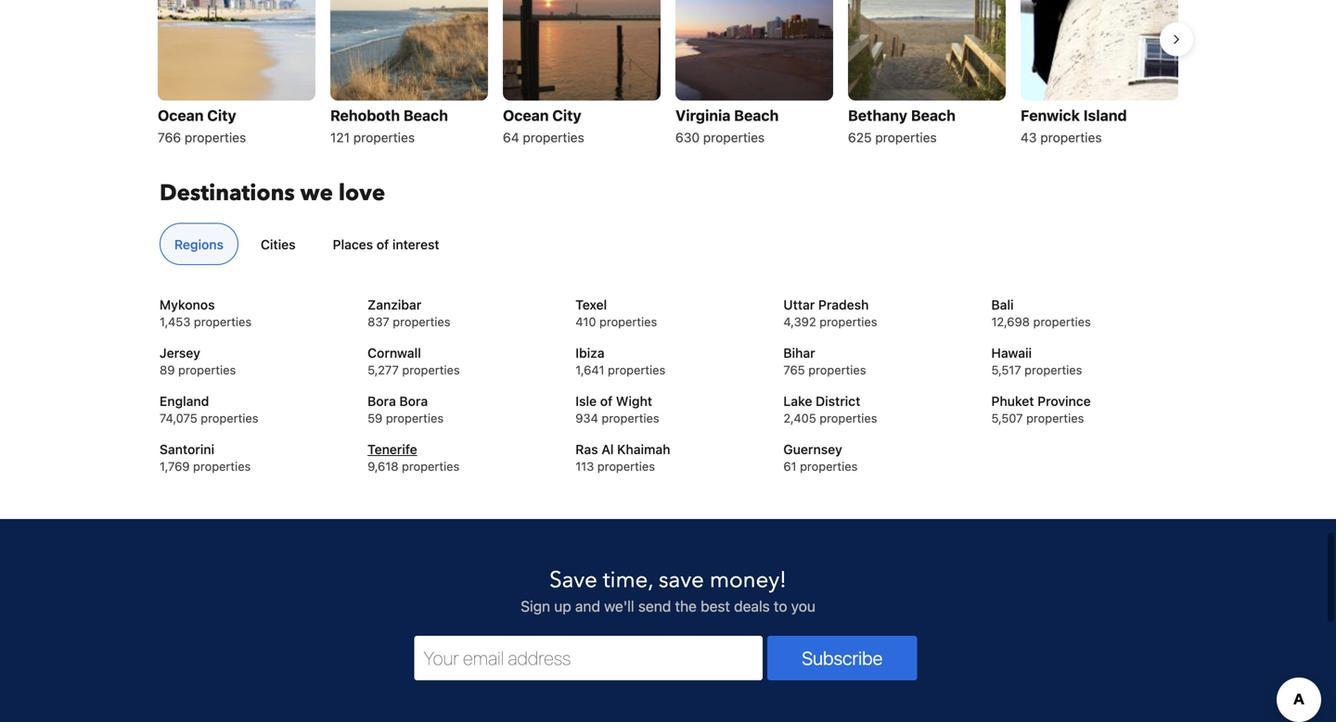 Task type: describe. For each thing, give the bounding box(es) containing it.
uttar pradesh 4,392 properties
[[784, 297, 877, 329]]

properties inside 'uttar pradesh 4,392 properties'
[[820, 315, 877, 329]]

cornwall link
[[368, 344, 553, 363]]

ibiza link
[[576, 344, 761, 363]]

bali link
[[992, 296, 1177, 315]]

jersey 89 properties
[[160, 346, 236, 377]]

subscribe button
[[768, 637, 917, 681]]

district
[[816, 394, 861, 409]]

765
[[784, 363, 805, 377]]

Your email address email field
[[414, 637, 763, 681]]

5,517
[[992, 363, 1021, 377]]

625
[[848, 130, 872, 145]]

ocean city 64 properties
[[503, 107, 584, 145]]

fenwick island 43 properties
[[1021, 107, 1127, 145]]

4,392
[[784, 315, 816, 329]]

ibiza
[[576, 346, 605, 361]]

properties inside bihar 765 properties
[[809, 363, 866, 377]]

places of interest button
[[318, 223, 454, 265]]

of for wight
[[600, 394, 613, 409]]

lake district link
[[784, 393, 969, 411]]

we'll
[[604, 598, 634, 616]]

texel
[[576, 297, 607, 313]]

santorini link
[[160, 441, 345, 459]]

121
[[330, 130, 350, 145]]

ras al khaimah link
[[576, 441, 761, 459]]

zanzibar link
[[368, 296, 553, 315]]

we
[[300, 178, 333, 209]]

england
[[160, 394, 209, 409]]

ras al khaimah 113 properties
[[576, 442, 670, 474]]

up
[[554, 598, 571, 616]]

mykonos link
[[160, 296, 345, 315]]

england link
[[160, 393, 345, 411]]

guernsey link
[[784, 441, 969, 459]]

places of interest
[[333, 237, 439, 252]]

12,698
[[992, 315, 1030, 329]]

phuket province link
[[992, 393, 1177, 411]]

cornwall
[[368, 346, 421, 361]]

save time, save money! sign up and we'll send the best deals to you
[[521, 566, 816, 616]]

61
[[784, 460, 797, 474]]

properties inside guernsey 61 properties
[[800, 460, 858, 474]]

properties inside lake district 2,405 properties
[[820, 412, 877, 425]]

766
[[158, 130, 181, 145]]

you
[[791, 598, 816, 616]]

43
[[1021, 130, 1037, 145]]

beach for rehoboth beach
[[404, 107, 448, 125]]

isle of wight 934 properties
[[576, 394, 659, 425]]

rehoboth beach 121 properties
[[330, 107, 448, 145]]

ocean for ocean city 64 properties
[[503, 107, 549, 125]]

santorini 1,769 properties
[[160, 442, 251, 474]]

mykonos
[[160, 297, 215, 313]]

cities button
[[246, 223, 311, 265]]

properties inside texel 410 properties
[[600, 315, 657, 329]]

phuket province 5,507 properties
[[992, 394, 1091, 425]]

bihar link
[[784, 344, 969, 363]]

destinations we love
[[160, 178, 385, 209]]

tenerife link
[[368, 441, 553, 459]]

mykonos 1,453 properties
[[160, 297, 252, 329]]

properties inside santorini 1,769 properties
[[193, 460, 251, 474]]

properties inside phuket province 5,507 properties
[[1026, 412, 1084, 425]]

texel link
[[576, 296, 761, 315]]

deals
[[734, 598, 770, 616]]

uttar
[[784, 297, 815, 313]]

the
[[675, 598, 697, 616]]

64
[[503, 130, 519, 145]]

jersey
[[160, 346, 200, 361]]

properties inside 'ras al khaimah 113 properties'
[[597, 460, 655, 474]]

isle of wight link
[[576, 393, 761, 411]]

fenwick
[[1021, 107, 1080, 125]]

regions
[[174, 237, 224, 252]]



Task type: locate. For each thing, give the bounding box(es) containing it.
1 horizontal spatial beach
[[734, 107, 779, 125]]

of right isle
[[600, 394, 613, 409]]

and
[[575, 598, 600, 616]]

2,405
[[784, 412, 816, 425]]

properties down fenwick
[[1041, 130, 1102, 145]]

0 horizontal spatial bora
[[368, 394, 396, 409]]

properties up "tenerife"
[[386, 412, 444, 425]]

properties inside ocean city 766 properties
[[185, 130, 246, 145]]

city for ocean city 64 properties
[[552, 107, 582, 125]]

properties inside cornwall 5,277 properties
[[402, 363, 460, 377]]

ocean inside ocean city 766 properties
[[158, 107, 204, 125]]

properties inside bali 12,698 properties
[[1033, 315, 1091, 329]]

74,075
[[160, 412, 197, 425]]

0 horizontal spatial of
[[377, 237, 389, 252]]

2 bora from the left
[[399, 394, 428, 409]]

texel 410 properties
[[576, 297, 657, 329]]

love
[[339, 178, 385, 209]]

properties down the khaimah
[[597, 460, 655, 474]]

0 horizontal spatial beach
[[404, 107, 448, 125]]

properties inside jersey 89 properties
[[178, 363, 236, 377]]

hawaii 5,517 properties
[[992, 346, 1082, 377]]

zanzibar 837 properties
[[368, 297, 451, 329]]

1 vertical spatial of
[[600, 394, 613, 409]]

bihar 765 properties
[[784, 346, 866, 377]]

630
[[676, 130, 700, 145]]

properties inside hawaii 5,517 properties
[[1025, 363, 1082, 377]]

beach for bethany beach
[[911, 107, 956, 125]]

interest
[[392, 237, 439, 252]]

1 city from the left
[[207, 107, 236, 125]]

bora up the 59
[[368, 394, 396, 409]]

ocean city 766 properties
[[158, 107, 246, 145]]

al
[[602, 442, 614, 457]]

time,
[[603, 566, 653, 596]]

ras
[[576, 442, 598, 457]]

properties down tenerife link
[[402, 460, 460, 474]]

0 horizontal spatial city
[[207, 107, 236, 125]]

island
[[1084, 107, 1127, 125]]

properties down bali link
[[1033, 315, 1091, 329]]

pradesh
[[818, 297, 869, 313]]

2 city from the left
[[552, 107, 582, 125]]

to
[[774, 598, 787, 616]]

properties right 766
[[185, 130, 246, 145]]

837
[[368, 315, 390, 329]]

ocean for ocean city 766 properties
[[158, 107, 204, 125]]

places
[[333, 237, 373, 252]]

properties down pradesh
[[820, 315, 877, 329]]

properties down bethany
[[875, 130, 937, 145]]

wight
[[616, 394, 652, 409]]

guernsey 61 properties
[[784, 442, 858, 474]]

lake district 2,405 properties
[[784, 394, 877, 425]]

khaimah
[[617, 442, 670, 457]]

city
[[207, 107, 236, 125], [552, 107, 582, 125]]

properties inside the virginia beach 630 properties
[[703, 130, 765, 145]]

save
[[659, 566, 704, 596]]

bali
[[992, 297, 1014, 313]]

properties down rehoboth
[[353, 130, 415, 145]]

isle
[[576, 394, 597, 409]]

phuket
[[992, 394, 1034, 409]]

0 vertical spatial of
[[377, 237, 389, 252]]

1 beach from the left
[[404, 107, 448, 125]]

subscribe
[[802, 648, 883, 670]]

of right places
[[377, 237, 389, 252]]

ocean up 64
[[503, 107, 549, 125]]

of inside button
[[377, 237, 389, 252]]

tab list containing regions
[[152, 223, 1177, 266]]

properties down the england link
[[201, 412, 258, 425]]

properties down the province
[[1026, 412, 1084, 425]]

bora bora 59 properties
[[368, 394, 444, 425]]

send
[[638, 598, 671, 616]]

properties down wight
[[602, 412, 659, 425]]

lake
[[784, 394, 812, 409]]

5,277
[[368, 363, 399, 377]]

properties down mykonos link
[[194, 315, 252, 329]]

properties inside ocean city 64 properties
[[523, 130, 584, 145]]

properties up the province
[[1025, 363, 1082, 377]]

properties down cornwall link
[[402, 363, 460, 377]]

of inside the isle of wight 934 properties
[[600, 394, 613, 409]]

ocean inside ocean city 64 properties
[[503, 107, 549, 125]]

properties inside bethany beach 625 properties
[[875, 130, 937, 145]]

bora bora link
[[368, 393, 553, 411]]

uttar pradesh link
[[784, 296, 969, 315]]

ibiza 1,641 properties
[[576, 346, 666, 377]]

properties down santorini link
[[193, 460, 251, 474]]

properties right 64
[[523, 130, 584, 145]]

of for interest
[[377, 237, 389, 252]]

santorini
[[160, 442, 214, 457]]

beach right virginia
[[734, 107, 779, 125]]

properties inside mykonos 1,453 properties
[[194, 315, 252, 329]]

3 beach from the left
[[911, 107, 956, 125]]

bihar
[[784, 346, 815, 361]]

city inside ocean city 64 properties
[[552, 107, 582, 125]]

beach for virginia beach
[[734, 107, 779, 125]]

9,618
[[368, 460, 399, 474]]

city inside ocean city 766 properties
[[207, 107, 236, 125]]

properties up wight
[[608, 363, 666, 377]]

properties down zanzibar
[[393, 315, 451, 329]]

2 beach from the left
[[734, 107, 779, 125]]

beach
[[404, 107, 448, 125], [734, 107, 779, 125], [911, 107, 956, 125]]

money!
[[710, 566, 787, 596]]

england 74,075 properties
[[160, 394, 258, 425]]

cities
[[261, 237, 296, 252]]

ocean up 766
[[158, 107, 204, 125]]

beach inside the virginia beach 630 properties
[[734, 107, 779, 125]]

bora down cornwall 5,277 properties
[[399, 394, 428, 409]]

properties inside england 74,075 properties
[[201, 412, 258, 425]]

properties inside fenwick island 43 properties
[[1041, 130, 1102, 145]]

2 horizontal spatial beach
[[911, 107, 956, 125]]

bethany
[[848, 107, 908, 125]]

1 bora from the left
[[368, 394, 396, 409]]

region containing ocean city
[[143, 0, 1193, 157]]

bethany beach 625 properties
[[848, 107, 956, 145]]

properties inside tenerife 9,618 properties
[[402, 460, 460, 474]]

1 horizontal spatial bora
[[399, 394, 428, 409]]

virginia beach 630 properties
[[676, 107, 779, 145]]

tenerife
[[368, 442, 417, 457]]

1,641
[[576, 363, 605, 377]]

59
[[368, 412, 383, 425]]

properties inside rehoboth beach 121 properties
[[353, 130, 415, 145]]

region
[[143, 0, 1193, 157]]

regions button
[[160, 223, 238, 265]]

zanzibar
[[368, 297, 422, 313]]

jersey link
[[160, 344, 345, 363]]

1 horizontal spatial city
[[552, 107, 582, 125]]

beach right rehoboth
[[404, 107, 448, 125]]

destinations
[[160, 178, 295, 209]]

guernsey
[[784, 442, 842, 457]]

113
[[576, 460, 594, 474]]

beach inside bethany beach 625 properties
[[911, 107, 956, 125]]

934
[[576, 412, 598, 425]]

city for ocean city 766 properties
[[207, 107, 236, 125]]

tab list
[[152, 223, 1177, 266]]

beach inside rehoboth beach 121 properties
[[404, 107, 448, 125]]

properties up "ibiza 1,641 properties"
[[600, 315, 657, 329]]

virginia
[[676, 107, 731, 125]]

properties down guernsey
[[800, 460, 858, 474]]

1 ocean from the left
[[158, 107, 204, 125]]

1,453
[[160, 315, 191, 329]]

bali 12,698 properties
[[992, 297, 1091, 329]]

0 horizontal spatial ocean
[[158, 107, 204, 125]]

bora
[[368, 394, 396, 409], [399, 394, 428, 409]]

properties inside the isle of wight 934 properties
[[602, 412, 659, 425]]

properties inside "ibiza 1,641 properties"
[[608, 363, 666, 377]]

sign
[[521, 598, 550, 616]]

2 ocean from the left
[[503, 107, 549, 125]]

hawaii link
[[992, 344, 1177, 363]]

properties down virginia
[[703, 130, 765, 145]]

properties down jersey
[[178, 363, 236, 377]]

1 horizontal spatial ocean
[[503, 107, 549, 125]]

beach right bethany
[[911, 107, 956, 125]]

best
[[701, 598, 730, 616]]

properties inside 'zanzibar 837 properties'
[[393, 315, 451, 329]]

5,507
[[992, 412, 1023, 425]]

province
[[1038, 394, 1091, 409]]

cornwall 5,277 properties
[[368, 346, 460, 377]]

properties inside bora bora 59 properties
[[386, 412, 444, 425]]

properties up district
[[809, 363, 866, 377]]

properties down district
[[820, 412, 877, 425]]

properties
[[185, 130, 246, 145], [353, 130, 415, 145], [523, 130, 584, 145], [703, 130, 765, 145], [875, 130, 937, 145], [1041, 130, 1102, 145], [194, 315, 252, 329], [393, 315, 451, 329], [600, 315, 657, 329], [820, 315, 877, 329], [1033, 315, 1091, 329], [178, 363, 236, 377], [402, 363, 460, 377], [608, 363, 666, 377], [809, 363, 866, 377], [1025, 363, 1082, 377], [201, 412, 258, 425], [386, 412, 444, 425], [602, 412, 659, 425], [820, 412, 877, 425], [1026, 412, 1084, 425], [193, 460, 251, 474], [402, 460, 460, 474], [597, 460, 655, 474], [800, 460, 858, 474]]

1 horizontal spatial of
[[600, 394, 613, 409]]

rehoboth
[[330, 107, 400, 125]]



Task type: vqa. For each thing, say whether or not it's contained in the screenshot.
the right grid
no



